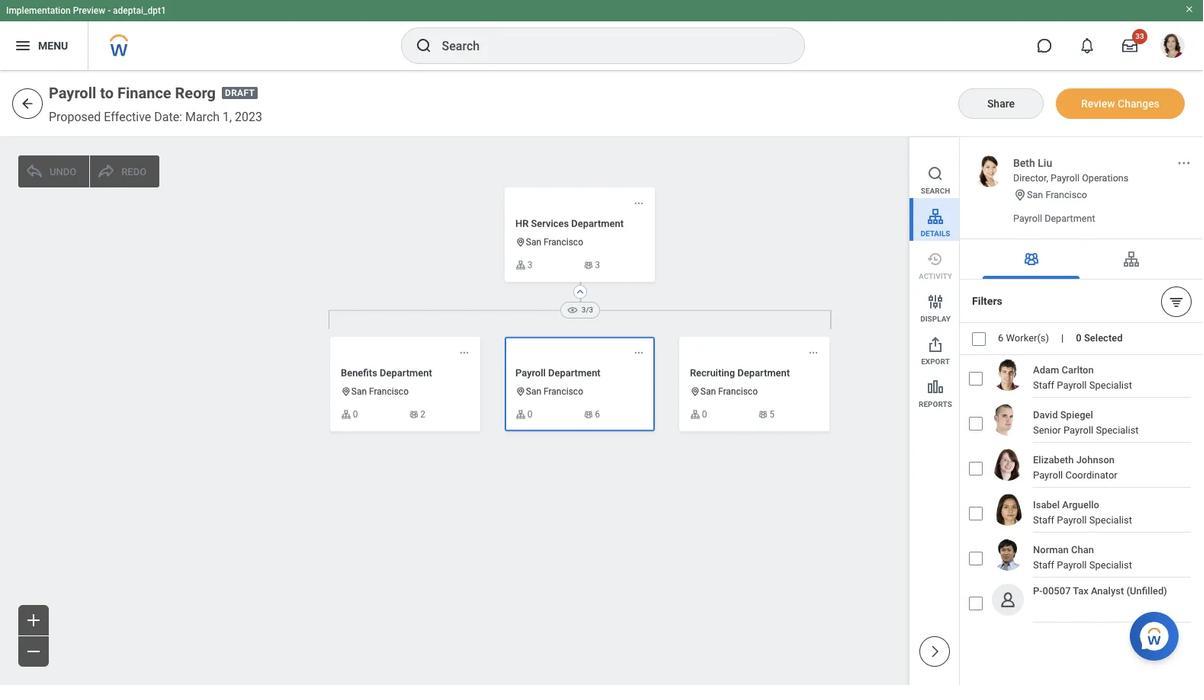 Task type: locate. For each thing, give the bounding box(es) containing it.
1 vertical spatial staff
[[1034, 515, 1055, 526]]

3 staff from the top
[[1034, 560, 1055, 571]]

arrow left image
[[20, 96, 35, 111]]

francisco for director, payroll operations
[[1046, 189, 1088, 200]]

undo l image
[[25, 162, 43, 181]]

beth
[[1014, 157, 1036, 169]]

0 horizontal spatial 6
[[595, 410, 600, 420]]

location image
[[1014, 188, 1027, 202], [690, 387, 701, 398]]

beth liu director, payroll operations
[[1014, 157, 1129, 184]]

francisco
[[1046, 189, 1088, 200], [544, 237, 584, 248], [369, 387, 409, 398], [544, 387, 584, 398], [719, 387, 758, 398]]

location image for recruiting department
[[690, 387, 701, 398]]

specialist down arguello
[[1090, 515, 1133, 526]]

staff down adam
[[1034, 380, 1055, 391]]

san for payroll department
[[526, 387, 542, 398]]

payroll
[[49, 84, 96, 102], [1051, 172, 1080, 184], [1014, 213, 1043, 224], [516, 367, 546, 379], [1057, 380, 1087, 391], [1064, 425, 1094, 436], [1034, 470, 1064, 481], [1057, 515, 1087, 526], [1057, 560, 1087, 571]]

chevron right image
[[927, 645, 942, 660]]

norman
[[1034, 545, 1069, 556]]

1 related actions image from the left
[[459, 348, 470, 358]]

specialist down carlton
[[1090, 380, 1133, 391]]

location image down director, at top
[[1014, 188, 1027, 202]]

org chart image
[[1122, 250, 1141, 269], [341, 410, 351, 420]]

menu button
[[0, 21, 88, 70]]

location image down recruiting
[[690, 387, 701, 398]]

3/3
[[582, 306, 594, 315]]

1 vertical spatial location image
[[690, 387, 701, 398]]

0 vertical spatial staff
[[1034, 380, 1055, 391]]

redo button
[[90, 156, 160, 188]]

0 vertical spatial 6
[[998, 333, 1004, 344]]

0 for benefits department
[[353, 410, 358, 420]]

related actions image for payroll department
[[634, 348, 645, 358]]

33 button
[[1114, 29, 1148, 63]]

5
[[770, 410, 775, 420]]

department for 5
[[738, 367, 790, 379]]

location image
[[516, 238, 526, 248], [341, 387, 351, 398], [516, 387, 526, 398]]

director,
[[1014, 172, 1049, 184]]

1 horizontal spatial location image
[[1014, 188, 1027, 202]]

chan
[[1072, 545, 1095, 556]]

department down visible 'image'
[[548, 367, 601, 379]]

review
[[1082, 97, 1116, 110]]

specialist up johnson
[[1096, 425, 1139, 436]]

user image
[[998, 590, 1018, 610]]

2 horizontal spatial related actions image
[[809, 348, 819, 358]]

department down 'beth liu director, payroll operations'
[[1045, 213, 1096, 224]]

recruiting department
[[690, 367, 790, 379]]

0 horizontal spatial related actions image
[[634, 198, 645, 209]]

payroll department down director, at top
[[1014, 213, 1096, 224]]

tax
[[1074, 586, 1089, 597]]

6 for 6 worker(s)
[[998, 333, 1004, 344]]

san francisco
[[1027, 189, 1088, 200], [526, 237, 584, 248], [351, 387, 409, 398], [526, 387, 584, 398], [701, 387, 758, 398]]

menu
[[910, 137, 960, 412]]

related actions image
[[1177, 156, 1192, 171], [634, 198, 645, 209]]

0 horizontal spatial org chart image
[[341, 410, 351, 420]]

finance
[[117, 84, 171, 102]]

0 vertical spatial related actions image
[[1177, 156, 1192, 171]]

department up the 5
[[738, 367, 790, 379]]

recruiting
[[690, 367, 735, 379]]

location image for hr services department
[[516, 238, 526, 248]]

specialist inside adam carlton staff payroll specialist
[[1090, 380, 1133, 391]]

proposed effective date: march 1, 2023
[[49, 110, 262, 124]]

location image for director, payroll operations
[[1014, 188, 1027, 202]]

0 horizontal spatial payroll department
[[516, 367, 601, 379]]

1 staff from the top
[[1034, 380, 1055, 391]]

staff inside adam carlton staff payroll specialist
[[1034, 380, 1055, 391]]

undo button
[[18, 156, 89, 188]]

1 3 from the left
[[528, 260, 533, 271]]

close environment banner image
[[1185, 5, 1195, 14]]

0 horizontal spatial 3
[[528, 260, 533, 271]]

staff
[[1034, 380, 1055, 391], [1034, 515, 1055, 526], [1034, 560, 1055, 571]]

details
[[921, 230, 951, 238]]

3 for contact card matrix manager image
[[595, 260, 600, 271]]

arguello
[[1063, 500, 1100, 511]]

1 vertical spatial 6
[[595, 410, 600, 420]]

search
[[921, 187, 951, 195]]

1 horizontal spatial related actions image
[[1177, 156, 1192, 171]]

analyst
[[1092, 586, 1125, 597]]

specialist inside david spiegel senior payroll specialist
[[1096, 425, 1139, 436]]

share
[[988, 97, 1015, 110]]

san
[[1027, 189, 1044, 200], [526, 237, 542, 248], [351, 387, 367, 398], [526, 387, 542, 398], [701, 387, 716, 398]]

san francisco for payroll department
[[526, 387, 584, 398]]

filters
[[973, 295, 1003, 307]]

specialist up analyst
[[1090, 560, 1133, 571]]

menu banner
[[0, 0, 1204, 70]]

redo
[[121, 166, 147, 177]]

org chart image for payroll
[[516, 410, 526, 420]]

department
[[1045, 213, 1096, 224], [572, 218, 624, 229], [380, 367, 432, 379], [548, 367, 601, 379], [738, 367, 790, 379]]

tab list
[[960, 240, 1204, 280]]

chevron up small image
[[574, 286, 587, 298]]

0
[[1077, 333, 1082, 344], [353, 410, 358, 420], [528, 410, 533, 420], [702, 410, 708, 420]]

staff down norman
[[1034, 560, 1055, 571]]

|
[[1062, 333, 1064, 344]]

specialist inside isabel arguello staff payroll specialist
[[1090, 515, 1133, 526]]

francisco for hr services department
[[544, 237, 584, 248]]

0 vertical spatial org chart image
[[1122, 250, 1141, 269]]

1 horizontal spatial 3
[[595, 260, 600, 271]]

1 vertical spatial payroll department
[[516, 367, 601, 379]]

elizabeth
[[1034, 455, 1074, 466]]

specialist
[[1090, 380, 1133, 391], [1096, 425, 1139, 436], [1090, 515, 1133, 526], [1090, 560, 1133, 571]]

francisco for benefits department
[[369, 387, 409, 398]]

3 down 'hr'
[[528, 260, 533, 271]]

services
[[531, 218, 569, 229]]

adam carlton staff payroll specialist
[[1034, 365, 1133, 391]]

2 3 from the left
[[595, 260, 600, 271]]

related actions image
[[459, 348, 470, 358], [634, 348, 645, 358], [809, 348, 819, 358]]

1,
[[223, 110, 232, 124]]

1 horizontal spatial related actions image
[[634, 348, 645, 358]]

contact card matrix manager image
[[1023, 250, 1041, 269], [408, 410, 419, 420], [583, 410, 594, 420], [758, 410, 768, 420]]

org chart image
[[516, 260, 526, 271], [516, 410, 526, 420], [690, 410, 701, 420]]

activity
[[919, 272, 953, 281]]

david spiegel senior payroll specialist
[[1034, 410, 1139, 436]]

-
[[108, 5, 111, 16]]

review changes
[[1082, 97, 1160, 110]]

6
[[998, 333, 1004, 344], [595, 410, 600, 420]]

francisco for payroll department
[[544, 387, 584, 398]]

department for 6
[[548, 367, 601, 379]]

specialist for adam carlton
[[1090, 380, 1133, 391]]

isabel arguello staff payroll specialist
[[1034, 500, 1133, 526]]

norman chan staff payroll specialist
[[1034, 545, 1133, 571]]

inbox large image
[[1123, 38, 1138, 53]]

notifications large image
[[1080, 38, 1095, 53]]

payroll inside norman chan staff payroll specialist
[[1057, 560, 1087, 571]]

location image for benefits department
[[341, 387, 351, 398]]

(unfilled)
[[1127, 586, 1168, 597]]

staff down isabel
[[1034, 515, 1055, 526]]

department up the 2
[[380, 367, 432, 379]]

1 horizontal spatial 6
[[998, 333, 1004, 344]]

0 horizontal spatial related actions image
[[459, 348, 470, 358]]

2 vertical spatial staff
[[1034, 560, 1055, 571]]

3 right contact card matrix manager image
[[595, 260, 600, 271]]

payroll to finance reorg
[[49, 84, 216, 102]]

specialist inside norman chan staff payroll specialist
[[1090, 560, 1133, 571]]

0 vertical spatial payroll department
[[1014, 213, 1096, 224]]

2 related actions image from the left
[[634, 348, 645, 358]]

staff inside isabel arguello staff payroll specialist
[[1034, 515, 1055, 526]]

review changes button
[[1056, 88, 1185, 119]]

3 related actions image from the left
[[809, 348, 819, 358]]

staff for norman chan staff payroll specialist
[[1034, 560, 1055, 571]]

search image
[[415, 37, 433, 55]]

3
[[528, 260, 533, 271], [595, 260, 600, 271]]

reports
[[919, 400, 953, 409]]

6 worker(s)
[[998, 333, 1050, 344]]

00507
[[1043, 586, 1071, 597]]

p-
[[1034, 586, 1043, 597]]

payroll department down visible 'image'
[[516, 367, 601, 379]]

0 vertical spatial location image
[[1014, 188, 1027, 202]]

2 staff from the top
[[1034, 515, 1055, 526]]

related actions image for benefits department
[[459, 348, 470, 358]]

p-00507 tax analyst (unfilled)
[[1034, 586, 1168, 597]]

payroll department
[[1014, 213, 1096, 224], [516, 367, 601, 379]]

0 horizontal spatial location image
[[690, 387, 701, 398]]

johnson
[[1077, 455, 1115, 466]]

staff inside norman chan staff payroll specialist
[[1034, 560, 1055, 571]]



Task type: vqa. For each thing, say whether or not it's contained in the screenshot.
Specialist for David Spiegel
yes



Task type: describe. For each thing, give the bounding box(es) containing it.
visible image
[[567, 304, 579, 317]]

san francisco for recruiting department
[[701, 387, 758, 398]]

elizabeth johnson payroll coordinator
[[1034, 455, 1118, 481]]

specialist for isabel arguello
[[1090, 515, 1133, 526]]

payroll inside adam carlton staff payroll specialist
[[1057, 380, 1087, 391]]

to
[[100, 84, 114, 102]]

reorg
[[175, 84, 216, 102]]

implementation
[[6, 5, 71, 16]]

2
[[421, 410, 426, 420]]

contact card matrix manager image
[[583, 260, 594, 271]]

undo r image
[[97, 162, 115, 181]]

1 horizontal spatial org chart image
[[1122, 250, 1141, 269]]

minus image
[[24, 643, 43, 661]]

contact card matrix manager image for benefits department
[[408, 410, 419, 420]]

proposed
[[49, 110, 101, 124]]

department up contact card matrix manager image
[[572, 218, 624, 229]]

related actions image for recruiting department
[[809, 348, 819, 358]]

hr
[[516, 218, 529, 229]]

san francisco for hr services department
[[526, 237, 584, 248]]

1 vertical spatial related actions image
[[634, 198, 645, 209]]

carlton
[[1062, 365, 1094, 376]]

coordinator
[[1066, 470, 1118, 481]]

specialist for david spiegel
[[1096, 425, 1139, 436]]

profile logan mcneil image
[[1161, 34, 1185, 61]]

filter image
[[1169, 294, 1185, 309]]

share button
[[959, 88, 1044, 119]]

liu
[[1038, 157, 1053, 169]]

export
[[922, 358, 950, 366]]

2023
[[235, 110, 262, 124]]

worker(s)
[[1007, 333, 1050, 344]]

spiegel
[[1061, 410, 1094, 421]]

draft
[[225, 88, 255, 99]]

payroll inside 'beth liu director, payroll operations'
[[1051, 172, 1080, 184]]

menu
[[38, 39, 68, 52]]

location image for payroll department
[[516, 387, 526, 398]]

justify image
[[14, 37, 32, 55]]

undo
[[50, 166, 76, 177]]

march
[[185, 110, 220, 124]]

specialist for norman chan
[[1090, 560, 1133, 571]]

selected
[[1085, 333, 1123, 344]]

0 for recruiting department
[[702, 410, 708, 420]]

san for recruiting department
[[701, 387, 716, 398]]

menu containing search
[[910, 137, 960, 412]]

staff for isabel arguello staff payroll specialist
[[1034, 515, 1055, 526]]

effective
[[104, 110, 151, 124]]

isabel
[[1034, 500, 1060, 511]]

operations
[[1083, 172, 1129, 184]]

3 for org chart image related to hr
[[528, 260, 533, 271]]

Search Workday  search field
[[442, 29, 773, 63]]

department for 2
[[380, 367, 432, 379]]

benefits
[[341, 367, 377, 379]]

san francisco for benefits department
[[351, 387, 409, 398]]

date:
[[154, 110, 182, 124]]

payroll inside david spiegel senior payroll specialist
[[1064, 425, 1094, 436]]

contact card matrix manager image for payroll department
[[583, 410, 594, 420]]

plus image
[[24, 612, 43, 630]]

0 selected
[[1077, 333, 1123, 344]]

senior
[[1034, 425, 1062, 436]]

changes
[[1118, 97, 1160, 110]]

san francisco for director, payroll operations
[[1027, 189, 1088, 200]]

staff for adam carlton staff payroll specialist
[[1034, 380, 1055, 391]]

adam
[[1034, 365, 1060, 376]]

display
[[921, 315, 951, 323]]

0 for payroll department
[[528, 410, 533, 420]]

1 horizontal spatial payroll department
[[1014, 213, 1096, 224]]

preview
[[73, 5, 105, 16]]

org chart image for hr
[[516, 260, 526, 271]]

33
[[1136, 32, 1145, 40]]

payroll inside elizabeth johnson payroll coordinator
[[1034, 470, 1064, 481]]

san for director, payroll operations
[[1027, 189, 1044, 200]]

francisco for recruiting department
[[719, 387, 758, 398]]

1 vertical spatial org chart image
[[341, 410, 351, 420]]

org chart image for recruiting
[[690, 410, 701, 420]]

implementation preview -   adeptai_dpt1
[[6, 5, 166, 16]]

adeptai_dpt1
[[113, 5, 166, 16]]

benefits department
[[341, 367, 432, 379]]

san for benefits department
[[351, 387, 367, 398]]

hr services department
[[516, 218, 624, 229]]

contact card matrix manager image for recruiting department
[[758, 410, 768, 420]]

san for hr services department
[[526, 237, 542, 248]]

payroll inside isabel arguello staff payroll specialist
[[1057, 515, 1087, 526]]

david
[[1034, 410, 1058, 421]]

6 for 6
[[595, 410, 600, 420]]



